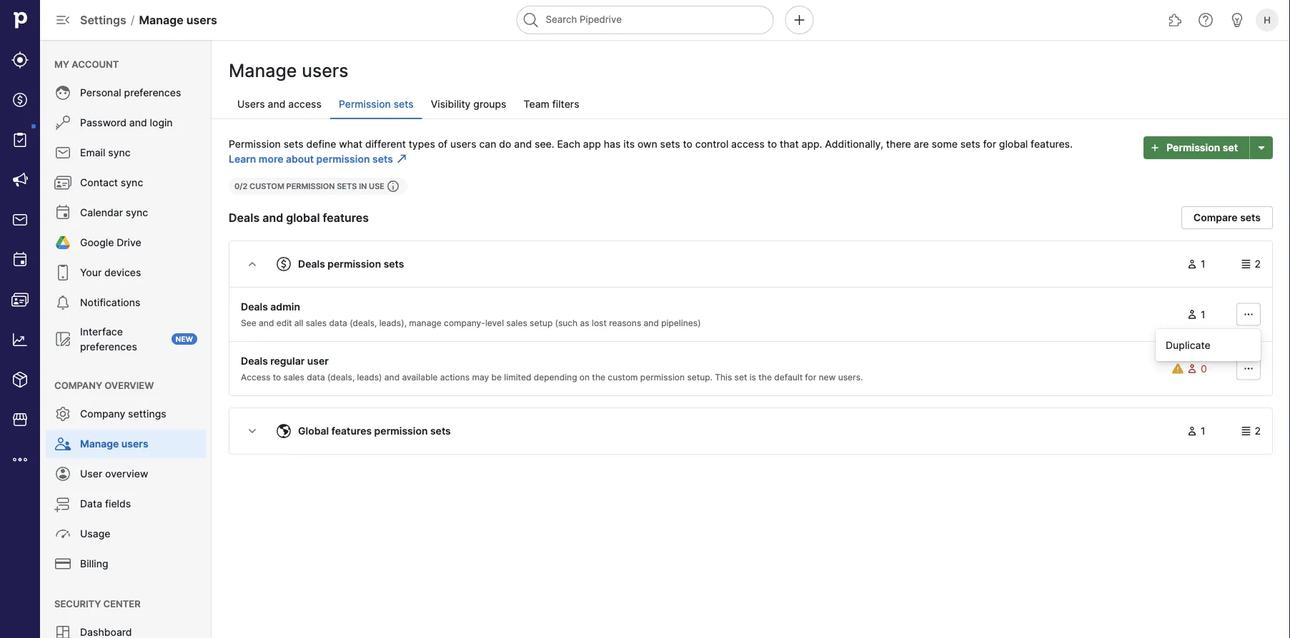 Task type: locate. For each thing, give the bounding box(es) containing it.
0 vertical spatial manage users
[[229, 60, 348, 81]]

color undefined image for notifications
[[54, 294, 71, 312]]

sets right own
[[660, 138, 680, 150]]

that
[[780, 138, 799, 150]]

color primary image right use
[[387, 181, 399, 192]]

are
[[914, 138, 929, 150]]

2 horizontal spatial sales
[[506, 318, 527, 329]]

color primary image down color negative image
[[1186, 426, 1198, 437]]

limited
[[504, 373, 531, 383]]

custom right on
[[608, 373, 638, 383]]

features.
[[1031, 138, 1073, 150]]

1 vertical spatial global
[[286, 211, 320, 225]]

regular
[[270, 355, 305, 367]]

color undefined image left usage
[[54, 526, 71, 543]]

menu containing personal preferences
[[40, 40, 212, 639]]

2 2 from the top
[[1255, 426, 1261, 438]]

color undefined image inside usage link
[[54, 526, 71, 543]]

actions image
[[1240, 363, 1257, 375]]

10 color undefined image from the top
[[54, 526, 71, 543]]

deals inside deals regular user access to sales data (deals, leads) and available actions may be limited depending on the custom permission setup. this set is the default for new users.
[[241, 355, 268, 367]]

permission up what
[[339, 98, 391, 110]]

1 horizontal spatial manage
[[139, 13, 183, 27]]

preferences
[[124, 87, 181, 99], [80, 341, 137, 353]]

products image
[[11, 372, 29, 389]]

user overview
[[80, 469, 148, 481]]

manage users up 'user overview'
[[80, 438, 148, 451]]

manage inside "link"
[[80, 438, 119, 451]]

2 horizontal spatial permission
[[1167, 142, 1220, 154]]

1 horizontal spatial manage users
[[229, 60, 348, 81]]

0 horizontal spatial data
[[307, 373, 325, 383]]

color undefined image inside calendar sync link
[[54, 204, 71, 222]]

color undefined image left interface
[[54, 331, 71, 348]]

deals up see
[[241, 301, 268, 313]]

permission
[[339, 98, 391, 110], [229, 138, 281, 150], [1167, 142, 1220, 154]]

and right leads)
[[384, 373, 400, 383]]

this
[[715, 373, 732, 383]]

(deals, left leads),
[[350, 318, 377, 329]]

1 vertical spatial data
[[307, 373, 325, 383]]

users and access
[[237, 98, 322, 110]]

color undefined image left email
[[54, 144, 71, 162]]

deals for deals and global features
[[229, 211, 260, 225]]

1 horizontal spatial to
[[683, 138, 693, 150]]

manage users inside "link"
[[80, 438, 148, 451]]

h
[[1264, 14, 1271, 25]]

1
[[1201, 258, 1205, 271], [1201, 309, 1205, 321], [1201, 426, 1205, 438]]

overview up company settings link
[[105, 380, 154, 391]]

0 horizontal spatial custom
[[249, 182, 284, 191]]

color undefined image for manage users
[[54, 436, 71, 453]]

2
[[1255, 258, 1261, 271], [1255, 426, 1261, 438]]

and inside deals regular user access to sales data (deals, leads) and available actions may be limited depending on the custom permission setup. this set is the default for new users.
[[384, 373, 400, 383]]

insights image
[[11, 332, 29, 349]]

leads image
[[11, 51, 29, 69]]

color undefined image inside email sync link
[[54, 144, 71, 162]]

manage right / in the top left of the page
[[139, 13, 183, 27]]

more
[[259, 153, 283, 165]]

to left control
[[683, 138, 693, 150]]

color primary image up duplicate
[[1186, 309, 1198, 321]]

global
[[298, 426, 329, 438]]

color undefined image down my
[[54, 84, 71, 101]]

access right control
[[731, 138, 765, 150]]

company
[[54, 380, 102, 391], [80, 408, 125, 421]]

personal
[[80, 87, 121, 99]]

color undefined image for data
[[54, 496, 71, 513]]

1 vertical spatial company
[[80, 408, 125, 421]]

color undefined image inside personal preferences link
[[54, 84, 71, 101]]

sales right level
[[506, 318, 527, 329]]

data right all
[[329, 318, 347, 329]]

color undefined image for password and login
[[54, 114, 71, 132]]

color undefined image for contact
[[54, 174, 71, 192]]

users
[[186, 13, 217, 27], [302, 60, 348, 81], [450, 138, 476, 150], [121, 438, 148, 451]]

permission sets define what different types of users can do and see. each app has its own sets to control access to that app. additionally, there are some sets for global features.
[[229, 138, 1073, 150]]

1 horizontal spatial data
[[329, 318, 347, 329]]

its
[[623, 138, 635, 150]]

color undefined image left your
[[54, 264, 71, 282]]

data down the user
[[307, 373, 325, 383]]

google
[[80, 237, 114, 249]]

color primary image down compare
[[1186, 259, 1198, 270]]

3 color primary image from the top
[[1186, 426, 1198, 437]]

be
[[491, 373, 502, 383]]

global down 0/2 custom permission sets in use at the left top of page
[[286, 211, 320, 225]]

1 vertical spatial preferences
[[80, 341, 137, 353]]

personal preferences
[[80, 87, 181, 99]]

permission down available
[[374, 426, 428, 438]]

password and login link
[[46, 109, 206, 137]]

11 color undefined image from the top
[[54, 556, 71, 573]]

permission down learn more about permission sets "link"
[[286, 182, 335, 191]]

data
[[329, 318, 347, 329], [307, 373, 325, 383]]

color undefined image
[[54, 84, 71, 101], [54, 114, 71, 132], [54, 204, 71, 222], [54, 264, 71, 282], [54, 294, 71, 312], [54, 331, 71, 348], [54, 406, 71, 423], [54, 436, 71, 453], [54, 466, 71, 483], [54, 526, 71, 543], [54, 556, 71, 573], [54, 625, 71, 639]]

and right reasons
[[644, 318, 659, 329]]

sales down regular
[[283, 373, 304, 383]]

0 vertical spatial custom
[[249, 182, 284, 191]]

1 1 from the top
[[1201, 258, 1205, 271]]

deals up access
[[241, 355, 268, 367]]

users down company settings link
[[121, 438, 148, 451]]

global
[[999, 138, 1028, 150], [286, 211, 320, 225]]

1 horizontal spatial access
[[731, 138, 765, 150]]

in
[[359, 182, 367, 191]]

0 horizontal spatial manage
[[80, 438, 119, 451]]

user
[[307, 355, 329, 367]]

2 vertical spatial color primary image
[[1186, 426, 1198, 437]]

access
[[288, 98, 322, 110], [731, 138, 765, 150]]

color undefined image left google
[[54, 234, 71, 252]]

0 vertical spatial 1
[[1201, 258, 1205, 271]]

3 1 from the top
[[1201, 426, 1205, 438]]

0 vertical spatial 2
[[1255, 258, 1261, 271]]

1 vertical spatial sync
[[121, 177, 143, 189]]

sets up about
[[284, 138, 304, 150]]

color undefined image left billing
[[54, 556, 71, 573]]

color undefined image inside manage users "link"
[[54, 436, 71, 453]]

what
[[339, 138, 362, 150]]

1 horizontal spatial permission
[[339, 98, 391, 110]]

1 2 from the top
[[1255, 258, 1261, 271]]

0 vertical spatial for
[[983, 138, 996, 150]]

sync
[[108, 147, 131, 159], [121, 177, 143, 189], [126, 207, 148, 219]]

users
[[237, 98, 265, 110]]

reasons
[[609, 318, 641, 329]]

and inside the password and login link
[[129, 117, 147, 129]]

color undefined image inside billing link
[[54, 556, 71, 573]]

0 horizontal spatial global
[[286, 211, 320, 225]]

deals permission sets
[[298, 258, 404, 271]]

(deals, down the user
[[327, 373, 355, 383]]

company overview
[[54, 380, 154, 391]]

some
[[932, 138, 958, 150]]

menu for manage users
[[40, 40, 212, 639]]

color undefined image left contact
[[54, 174, 71, 192]]

4 color undefined image from the top
[[54, 264, 71, 282]]

color undefined image inside the password and login link
[[54, 114, 71, 132]]

color primary image right 'collapse' icon
[[275, 256, 292, 273]]

1 vertical spatial color primary image
[[1186, 309, 1198, 321]]

0 vertical spatial data
[[329, 318, 347, 329]]

set left add permission set "image"
[[1223, 142, 1238, 154]]

calendar
[[80, 207, 123, 219]]

0 vertical spatial overview
[[105, 380, 154, 391]]

permission left setup.
[[640, 373, 685, 383]]

new
[[176, 335, 193, 344]]

color primary image
[[1186, 259, 1198, 270], [1186, 309, 1198, 321], [1186, 426, 1198, 437]]

2 down actions image
[[1255, 426, 1261, 438]]

1 vertical spatial manage
[[229, 60, 297, 81]]

0 horizontal spatial permission
[[229, 138, 281, 150]]

visibility
[[431, 98, 471, 110]]

0 horizontal spatial sales
[[283, 373, 304, 383]]

custom right 0/2
[[249, 182, 284, 191]]

overview for user overview
[[105, 469, 148, 481]]

set
[[1223, 142, 1238, 154], [734, 373, 747, 383]]

deals inside 'deals admin see and edit all sales data (deals, leads), manage company-level sales setup (such as lost reasons and pipelines)'
[[241, 301, 268, 313]]

to down regular
[[273, 373, 281, 383]]

0 vertical spatial (deals,
[[350, 318, 377, 329]]

1 horizontal spatial for
[[983, 138, 996, 150]]

set inside deals regular user access to sales data (deals, leads) and available actions may be limited depending on the custom permission setup. this set is the default for new users.
[[734, 373, 747, 383]]

(deals, inside 'deals admin see and edit all sales data (deals, leads), manage company-level sales setup (such as lost reasons and pipelines)'
[[350, 318, 377, 329]]

color undefined image inside "notifications" link
[[54, 294, 71, 312]]

1 horizontal spatial the
[[758, 373, 772, 383]]

color undefined image left data
[[54, 496, 71, 513]]

manage users up users and access
[[229, 60, 348, 81]]

color undefined image for billing
[[54, 556, 71, 573]]

compare
[[1193, 212, 1238, 224]]

0 vertical spatial set
[[1223, 142, 1238, 154]]

deals down 0/2
[[229, 211, 260, 225]]

features right global
[[331, 426, 372, 438]]

color undefined image inside contact sync link
[[54, 174, 71, 192]]

permission for permission sets
[[339, 98, 391, 110]]

your
[[80, 267, 102, 279]]

0 vertical spatial manage
[[139, 13, 183, 27]]

setup
[[530, 318, 553, 329]]

manage users
[[229, 60, 348, 81], [80, 438, 148, 451]]

2 color undefined image from the top
[[54, 114, 71, 132]]

1 horizontal spatial global
[[999, 138, 1028, 150]]

1 horizontal spatial custom
[[608, 373, 638, 383]]

(deals,
[[350, 318, 377, 329], [327, 373, 355, 383]]

0 horizontal spatial manage users
[[80, 438, 148, 451]]

company up company settings on the left bottom of the page
[[54, 380, 102, 391]]

0 horizontal spatial the
[[592, 373, 605, 383]]

color undefined image right more image
[[54, 436, 71, 453]]

for left new
[[805, 373, 816, 383]]

preferences up the login at left
[[124, 87, 181, 99]]

0 vertical spatial sync
[[108, 147, 131, 159]]

permission inside button
[[1167, 142, 1220, 154]]

users inside "link"
[[121, 438, 148, 451]]

leads)
[[357, 373, 382, 383]]

0 horizontal spatial to
[[273, 373, 281, 383]]

1 vertical spatial 2
[[1255, 426, 1261, 438]]

pipelines)
[[661, 318, 701, 329]]

color undefined image left password
[[54, 114, 71, 132]]

color undefined image left 'calendar'
[[54, 204, 71, 222]]

company-
[[444, 318, 485, 329]]

control
[[695, 138, 729, 150]]

color undefined image inside your devices link
[[54, 264, 71, 282]]

and down 0/2 custom permission sets in use at the left top of page
[[262, 211, 283, 225]]

permission down what
[[316, 153, 370, 165]]

and
[[268, 98, 285, 110], [129, 117, 147, 129], [514, 138, 532, 150], [262, 211, 283, 225], [259, 318, 274, 329], [644, 318, 659, 329], [384, 373, 400, 383]]

1 up duplicate
[[1201, 309, 1205, 321]]

of
[[438, 138, 448, 150]]

sync right email
[[108, 147, 131, 159]]

google drive link
[[46, 229, 206, 257]]

sets down different
[[372, 153, 393, 165]]

color undefined image for calendar sync
[[54, 204, 71, 222]]

company down company overview
[[80, 408, 125, 421]]

the right on
[[592, 373, 605, 383]]

actions
[[440, 373, 470, 383]]

activities image
[[11, 252, 29, 269]]

color undefined image right marketplace icon
[[54, 406, 71, 423]]

0 horizontal spatial for
[[805, 373, 816, 383]]

1 vertical spatial set
[[734, 373, 747, 383]]

and left the login at left
[[129, 117, 147, 129]]

1 vertical spatial 1
[[1201, 309, 1205, 321]]

access up define
[[288, 98, 322, 110]]

2 vertical spatial 1
[[1201, 426, 1205, 438]]

collapse image
[[244, 259, 261, 270]]

1 vertical spatial overview
[[105, 469, 148, 481]]

deals regular user access to sales data (deals, leads) and available actions may be limited depending on the custom permission setup. this set is the default for new users.
[[241, 355, 863, 383]]

color undefined image inside user overview link
[[54, 466, 71, 483]]

0 vertical spatial access
[[288, 98, 322, 110]]

color undefined image inside company settings link
[[54, 406, 71, 423]]

1 vertical spatial (deals,
[[327, 373, 355, 383]]

the right is
[[758, 373, 772, 383]]

manage up users
[[229, 60, 297, 81]]

color warning image
[[1172, 363, 1184, 375]]

color undefined image inside data fields link
[[54, 496, 71, 513]]

preferences down interface
[[80, 341, 137, 353]]

color primary image down the compare sets
[[1240, 259, 1252, 270]]

features down in
[[323, 211, 369, 225]]

2 up actions icon at the right of the page
[[1255, 258, 1261, 271]]

1 down compare
[[1201, 258, 1205, 271]]

contacts image
[[11, 292, 29, 309]]

users right of
[[450, 138, 476, 150]]

9 color undefined image from the top
[[54, 466, 71, 483]]

learn more about permission sets link
[[229, 153, 393, 165]]

deals down deals and global features
[[298, 258, 325, 271]]

expand image
[[244, 426, 261, 437]]

color undefined image down "security"
[[54, 625, 71, 639]]

permission set
[[1167, 142, 1238, 154]]

1 down "0"
[[1201, 426, 1205, 438]]

1 vertical spatial manage users
[[80, 438, 148, 451]]

color undefined image right contacts icon
[[54, 294, 71, 312]]

overview up data fields link
[[105, 469, 148, 481]]

2 the from the left
[[758, 373, 772, 383]]

security center
[[54, 599, 141, 610]]

to
[[683, 138, 693, 150], [767, 138, 777, 150], [273, 373, 281, 383]]

2 horizontal spatial to
[[767, 138, 777, 150]]

sync up drive
[[126, 207, 148, 219]]

permission up learn
[[229, 138, 281, 150]]

2 vertical spatial manage
[[80, 438, 119, 451]]

set left is
[[734, 373, 747, 383]]

global left features.
[[999, 138, 1028, 150]]

7 color undefined image from the top
[[54, 406, 71, 423]]

1 horizontal spatial set
[[1223, 142, 1238, 154]]

color undefined image inside google drive link
[[54, 234, 71, 252]]

additionally,
[[825, 138, 883, 150]]

0 vertical spatial company
[[54, 380, 102, 391]]

settings
[[128, 408, 166, 421]]

email sync link
[[46, 139, 206, 167]]

color undefined image
[[11, 132, 29, 149], [54, 144, 71, 162], [54, 174, 71, 192], [54, 234, 71, 252], [54, 496, 71, 513]]

0 vertical spatial color primary image
[[1186, 259, 1198, 270]]

5 color undefined image from the top
[[54, 294, 71, 312]]

0 horizontal spatial set
[[734, 373, 747, 383]]

3 color undefined image from the top
[[54, 204, 71, 222]]

2 vertical spatial sync
[[126, 207, 148, 219]]

for right some
[[983, 138, 996, 150]]

permission right color primary inverted image
[[1167, 142, 1220, 154]]

manage up user
[[80, 438, 119, 451]]

8 color undefined image from the top
[[54, 436, 71, 453]]

1 color undefined image from the top
[[54, 84, 71, 101]]

sync up calendar sync link
[[121, 177, 143, 189]]

home image
[[9, 9, 31, 31]]

menu
[[0, 0, 40, 639], [40, 40, 212, 639]]

1 vertical spatial for
[[805, 373, 816, 383]]

data fields
[[80, 499, 131, 511]]

6 color undefined image from the top
[[54, 331, 71, 348]]

1 color primary image from the top
[[1186, 259, 1198, 270]]

0 vertical spatial preferences
[[124, 87, 181, 99]]

sets left in
[[337, 182, 357, 191]]

and right users
[[268, 98, 285, 110]]

/
[[131, 13, 135, 27]]

0 horizontal spatial access
[[288, 98, 322, 110]]

personal preferences link
[[46, 79, 206, 107]]

to left that
[[767, 138, 777, 150]]

sets inside 'button'
[[1240, 212, 1261, 224]]

color undefined image left user
[[54, 466, 71, 483]]

sets right compare
[[1240, 212, 1261, 224]]

sales right all
[[306, 318, 327, 329]]

manage
[[139, 13, 183, 27], [229, 60, 297, 81], [80, 438, 119, 451]]

1 vertical spatial custom
[[608, 373, 638, 383]]

color primary image left global
[[275, 423, 292, 440]]

color primary image
[[396, 153, 407, 165], [387, 181, 399, 192], [275, 256, 292, 273], [1240, 259, 1252, 270], [275, 423, 292, 440], [1240, 426, 1252, 437]]



Task type: vqa. For each thing, say whether or not it's contained in the screenshot.
LEARN MORE
no



Task type: describe. For each thing, give the bounding box(es) containing it.
notifications link
[[46, 289, 206, 317]]

marketplace image
[[11, 412, 29, 429]]

sync for calendar sync
[[126, 207, 148, 219]]

12 color undefined image from the top
[[54, 625, 71, 639]]

leads),
[[379, 318, 407, 329]]

new
[[819, 373, 836, 383]]

color undefined image for email
[[54, 144, 71, 162]]

usage
[[80, 529, 110, 541]]

0/2
[[234, 182, 248, 191]]

company for company overview
[[54, 380, 102, 391]]

learn
[[229, 153, 256, 165]]

to inside deals regular user access to sales data (deals, leads) and available actions may be limited depending on the custom permission setup. this set is the default for new users.
[[273, 373, 281, 383]]

1 vertical spatial features
[[331, 426, 372, 438]]

color primary image for deals permission sets
[[1186, 259, 1198, 270]]

1 horizontal spatial sales
[[306, 318, 327, 329]]

quick add image
[[791, 11, 808, 29]]

0/2 custom permission sets in use
[[234, 182, 385, 191]]

data
[[80, 499, 102, 511]]

1 vertical spatial access
[[731, 138, 765, 150]]

actions image
[[1240, 309, 1257, 321]]

your devices
[[80, 267, 141, 279]]

password and login
[[80, 117, 173, 129]]

2 1 from the top
[[1201, 309, 1205, 321]]

users up users and access
[[302, 60, 348, 81]]

Search Pipedrive field
[[516, 6, 774, 34]]

google drive
[[80, 237, 141, 249]]

deals for deals admin see and edit all sales data (deals, leads), manage company-level sales setup (such as lost reasons and pipelines)
[[241, 301, 268, 313]]

center
[[103, 599, 141, 610]]

deals image
[[11, 91, 29, 109]]

as
[[580, 318, 589, 329]]

use
[[369, 182, 385, 191]]

settings
[[80, 13, 126, 27]]

2 for deals permission sets
[[1255, 258, 1261, 271]]

available
[[402, 373, 438, 383]]

(deals, inside deals regular user access to sales data (deals, leads) and available actions may be limited depending on the custom permission setup. this set is the default for new users.
[[327, 373, 355, 383]]

overview for company overview
[[105, 380, 154, 391]]

visibility groups
[[431, 98, 506, 110]]

duplicate
[[1166, 339, 1211, 352]]

deals admin see and edit all sales data (deals, leads), manage company-level sales setup (such as lost reasons and pipelines)
[[241, 301, 701, 329]]

level
[[485, 318, 504, 329]]

default
[[774, 373, 803, 383]]

menu for duplicate
[[0, 0, 40, 639]]

team
[[524, 98, 550, 110]]

menu toggle image
[[54, 11, 71, 29]]

sets up different
[[394, 98, 414, 110]]

define
[[306, 138, 336, 150]]

2 horizontal spatial manage
[[229, 60, 297, 81]]

color primary image for global features permission sets
[[1186, 426, 1198, 437]]

data inside deals regular user access to sales data (deals, leads) and available actions may be limited depending on the custom permission setup. this set is the default for new users.
[[307, 373, 325, 383]]

for inside deals regular user access to sales data (deals, leads) and available actions may be limited depending on the custom permission setup. this set is the default for new users.
[[805, 373, 816, 383]]

color undefined image for interface preferences
[[54, 331, 71, 348]]

0 vertical spatial features
[[323, 211, 369, 225]]

preferences for personal
[[124, 87, 181, 99]]

company settings
[[80, 408, 166, 421]]

color undefined image for your devices
[[54, 264, 71, 282]]

deals for deals regular user access to sales data (deals, leads) and available actions may be limited depending on the custom permission setup. this set is the default for new users.
[[241, 355, 268, 367]]

notifications
[[80, 297, 140, 309]]

permission inside deals regular user access to sales data (deals, leads) and available actions may be limited depending on the custom permission setup. this set is the default for new users.
[[640, 373, 685, 383]]

calendar sync link
[[46, 199, 206, 227]]

my
[[54, 59, 69, 70]]

permission set button
[[1144, 137, 1250, 159]]

quick help image
[[1197, 11, 1214, 29]]

manage users menu item
[[40, 430, 212, 459]]

color undefined image for usage
[[54, 526, 71, 543]]

color negative image
[[1186, 363, 1198, 375]]

add permission set image
[[1253, 142, 1270, 154]]

all
[[294, 318, 303, 329]]

drive
[[117, 237, 141, 249]]

different
[[365, 138, 406, 150]]

deals and global features
[[229, 211, 369, 225]]

admin
[[270, 301, 300, 313]]

depending
[[534, 373, 577, 383]]

color primary image down different
[[396, 153, 407, 165]]

may
[[472, 373, 489, 383]]

1 for global features permission sets
[[1201, 426, 1205, 438]]

account
[[72, 59, 119, 70]]

access
[[241, 373, 270, 383]]

sales assistant image
[[1229, 11, 1246, 29]]

calendar sync
[[80, 207, 148, 219]]

data fields link
[[46, 490, 206, 519]]

contact sync link
[[46, 169, 206, 197]]

sales inbox image
[[11, 212, 29, 229]]

learn more about permission sets
[[229, 153, 393, 165]]

login
[[150, 117, 173, 129]]

user
[[80, 469, 102, 481]]

billing link
[[46, 550, 206, 579]]

color undefined image up campaigns image
[[11, 132, 29, 149]]

sets down actions
[[430, 426, 451, 438]]

2 color primary image from the top
[[1186, 309, 1198, 321]]

billing
[[80, 559, 108, 571]]

color undefined image for google
[[54, 234, 71, 252]]

data inside 'deals admin see and edit all sales data (deals, leads), manage company-level sales setup (such as lost reasons and pipelines)'
[[329, 318, 347, 329]]

app.
[[802, 138, 822, 150]]

edit
[[276, 318, 292, 329]]

types
[[409, 138, 435, 150]]

h button
[[1253, 6, 1282, 34]]

compare sets
[[1193, 212, 1261, 224]]

see.
[[535, 138, 554, 150]]

color undefined image for user overview
[[54, 466, 71, 483]]

sync for email sync
[[108, 147, 131, 159]]

interface
[[80, 326, 123, 338]]

set inside button
[[1223, 142, 1238, 154]]

permission for permission sets define what different types of users can do and see. each app has its own sets to control access to that app. additionally, there are some sets for global features.
[[229, 138, 281, 150]]

custom inside deals regular user access to sales data (deals, leads) and available actions may be limited depending on the custom permission setup. this set is the default for new users.
[[608, 373, 638, 383]]

password
[[80, 117, 127, 129]]

and right do
[[514, 138, 532, 150]]

sets right some
[[960, 138, 980, 150]]

sales inside deals regular user access to sales data (deals, leads) and available actions may be limited depending on the custom permission setup. this set is the default for new users.
[[283, 373, 304, 383]]

filters
[[552, 98, 579, 110]]

color primary inverted image
[[1147, 142, 1164, 154]]

sets up leads),
[[384, 258, 404, 271]]

permission for permission set
[[1167, 142, 1220, 154]]

preferences for interface
[[80, 341, 137, 353]]

my account
[[54, 59, 119, 70]]

do
[[499, 138, 511, 150]]

1 for deals permission sets
[[1201, 258, 1205, 271]]

there
[[886, 138, 911, 150]]

color undefined image for personal preferences
[[54, 84, 71, 101]]

permission up leads),
[[328, 258, 381, 271]]

color undefined image for company settings
[[54, 406, 71, 423]]

1 the from the left
[[592, 373, 605, 383]]

users.
[[838, 373, 863, 383]]

groups
[[473, 98, 506, 110]]

2 for global features permission sets
[[1255, 426, 1261, 438]]

and right see
[[259, 318, 274, 329]]

usage link
[[46, 520, 206, 549]]

users right / in the top left of the page
[[186, 13, 217, 27]]

each
[[557, 138, 580, 150]]

permission sets
[[339, 98, 414, 110]]

0 vertical spatial global
[[999, 138, 1028, 150]]

interface preferences
[[80, 326, 137, 353]]

company for company settings
[[80, 408, 125, 421]]

color primary image down actions image
[[1240, 426, 1252, 437]]

contact sync
[[80, 177, 143, 189]]

more image
[[11, 452, 29, 469]]

campaigns image
[[11, 172, 29, 189]]

can
[[479, 138, 496, 150]]

devices
[[104, 267, 141, 279]]

see
[[241, 318, 256, 329]]

app
[[583, 138, 601, 150]]

sync for contact sync
[[121, 177, 143, 189]]

deals for deals permission sets
[[298, 258, 325, 271]]

settings / manage users
[[80, 13, 217, 27]]

contact
[[80, 177, 118, 189]]

(such
[[555, 318, 578, 329]]



